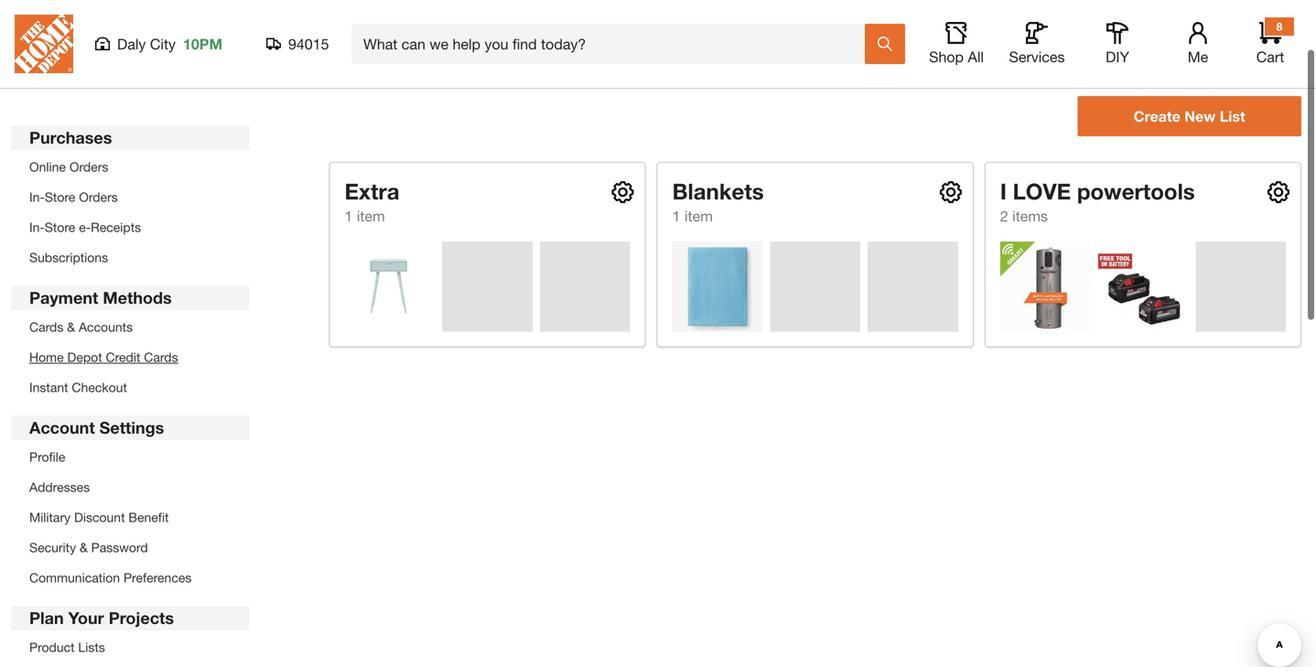 Task type: locate. For each thing, give the bounding box(es) containing it.
me
[[1188, 48, 1209, 65]]

2 in- from the top
[[29, 220, 45, 235]]

settings image for blankets
[[940, 181, 962, 203]]

product
[[29, 640, 75, 655]]

1 settings image from the left
[[940, 181, 962, 203]]

in- down online
[[29, 190, 45, 205]]

& for cards
[[67, 320, 75, 335]]

cards
[[29, 320, 64, 335], [144, 350, 178, 365]]

instant checkout
[[29, 380, 127, 395]]

in-
[[29, 190, 45, 205], [29, 220, 45, 235]]

credit
[[106, 350, 140, 365]]

settings image
[[940, 181, 962, 203], [1268, 181, 1290, 203]]

item
[[357, 207, 385, 225], [685, 207, 713, 225]]

2  items link
[[1001, 207, 1049, 225]]

1 1  item link from the left
[[345, 207, 385, 225]]

& for security
[[80, 540, 88, 555]]

account for account
[[73, 18, 127, 35]]

home for home depot credit cards
[[29, 350, 64, 365]]

2 1 from the left
[[673, 207, 681, 225]]

0 vertical spatial &
[[67, 320, 75, 335]]

in- up subscriptions link
[[29, 220, 45, 235]]

2 item from the left
[[685, 207, 713, 225]]

1 vertical spatial store
[[45, 220, 75, 235]]

projects
[[109, 609, 174, 628]]

0 vertical spatial cards
[[29, 320, 64, 335]]

product lists
[[29, 640, 105, 655]]

account
[[73, 18, 127, 35], [29, 418, 95, 438]]

2 store from the top
[[45, 220, 75, 235]]

1 vertical spatial in-
[[29, 220, 45, 235]]

home up lists
[[15, 18, 54, 35]]

in-store orders link
[[29, 190, 118, 205]]

2 settings image from the left
[[1268, 181, 1290, 203]]

account for account settings
[[29, 418, 95, 438]]

0 vertical spatial orders
[[69, 159, 108, 174]]

store down online orders
[[45, 190, 75, 205]]

item inside extra 1  item
[[357, 207, 385, 225]]

1 vertical spatial home
[[29, 350, 64, 365]]

preferences
[[124, 571, 192, 586]]

product image image
[[345, 242, 435, 332], [673, 242, 763, 332], [1001, 242, 1091, 332], [1099, 242, 1189, 332]]

0 horizontal spatial &
[[67, 320, 75, 335]]

4 product image image from the left
[[1099, 242, 1189, 332]]

& down the payment
[[67, 320, 75, 335]]

0 horizontal spatial 1  item link
[[345, 207, 385, 225]]

create new list
[[1134, 108, 1246, 125]]

1 down extra link
[[345, 207, 353, 225]]

all
[[968, 48, 984, 65]]

subscriptions
[[29, 250, 108, 265]]

store
[[45, 190, 75, 205], [45, 220, 75, 235]]

orders
[[69, 159, 108, 174], [79, 190, 118, 205]]

settings image for i love powertools
[[1268, 181, 1290, 203]]

1 horizontal spatial &
[[80, 540, 88, 555]]

1 horizontal spatial 1  item link
[[673, 207, 713, 225]]

communication preferences link
[[29, 571, 192, 586]]

1 vertical spatial cards
[[144, 350, 178, 365]]

account up the profile link
[[29, 418, 95, 438]]

0 horizontal spatial item
[[357, 207, 385, 225]]

1 item from the left
[[357, 207, 385, 225]]

in- for in-store e-receipts
[[29, 220, 45, 235]]

8
[[1277, 20, 1283, 33]]

blankets 1  item
[[673, 178, 764, 225]]

1 inside extra 1  item
[[345, 207, 353, 225]]

1 1 from the left
[[345, 207, 353, 225]]

1
[[345, 207, 353, 225], [673, 207, 681, 225]]

& right 'security' on the left
[[80, 540, 88, 555]]

1 horizontal spatial 1
[[673, 207, 681, 225]]

profile
[[29, 450, 65, 465]]

1 vertical spatial orders
[[79, 190, 118, 205]]

product image image for extra
[[345, 242, 435, 332]]

home up instant
[[29, 350, 64, 365]]

1 product image image from the left
[[345, 242, 435, 332]]

orders up in-store e-receipts 'link'
[[79, 190, 118, 205]]

extra 1  item
[[345, 178, 400, 225]]

item down blankets link
[[685, 207, 713, 225]]

1 in- from the top
[[29, 190, 45, 205]]

1  item link down blankets link
[[673, 207, 713, 225]]

i
[[1001, 178, 1007, 204]]

blankets
[[673, 178, 764, 204]]

communication
[[29, 571, 120, 586]]

1 store from the top
[[45, 190, 75, 205]]

0 vertical spatial account
[[73, 18, 127, 35]]

accounts
[[79, 320, 133, 335]]

1 horizontal spatial cards
[[144, 350, 178, 365]]

cards right credit
[[144, 350, 178, 365]]

&
[[67, 320, 75, 335], [80, 540, 88, 555]]

items
[[1013, 207, 1049, 225]]

i love powertools link
[[1001, 178, 1196, 205]]

1 vertical spatial account
[[29, 418, 95, 438]]

0 horizontal spatial 1
[[345, 207, 353, 225]]

1 vertical spatial &
[[80, 540, 88, 555]]

payment methods
[[29, 288, 172, 308]]

new
[[1185, 108, 1216, 125]]

the home depot logo image
[[15, 15, 73, 73]]

1  item link
[[345, 207, 385, 225], [673, 207, 713, 225]]

subscriptions link
[[29, 250, 108, 265]]

item inside blankets 1  item
[[685, 207, 713, 225]]

item down extra link
[[357, 207, 385, 225]]

item for blankets
[[685, 207, 713, 225]]

orders up in-store orders link
[[69, 159, 108, 174]]

1 horizontal spatial settings image
[[1268, 181, 1290, 203]]

home depot credit cards
[[29, 350, 178, 365]]

1  item link down extra link
[[345, 207, 385, 225]]

0 horizontal spatial settings image
[[940, 181, 962, 203]]

0 vertical spatial store
[[45, 190, 75, 205]]

account up lists
[[73, 18, 127, 35]]

2 product image image from the left
[[673, 242, 763, 332]]

0 vertical spatial home
[[15, 18, 54, 35]]

0 vertical spatial in-
[[29, 190, 45, 205]]

product image image for blankets
[[673, 242, 763, 332]]

purchases
[[29, 128, 112, 147]]

discount
[[74, 510, 125, 525]]

1 down blankets link
[[673, 207, 681, 225]]

shop all
[[930, 48, 984, 65]]

extra
[[345, 178, 400, 204]]

daly
[[117, 35, 146, 53]]

1 horizontal spatial item
[[685, 207, 713, 225]]

cards down the payment
[[29, 320, 64, 335]]

store left the e-
[[45, 220, 75, 235]]

home
[[15, 18, 54, 35], [29, 350, 64, 365]]

password
[[91, 540, 148, 555]]

2 1  item link from the left
[[673, 207, 713, 225]]

services button
[[1008, 22, 1067, 66]]

1 inside blankets 1  item
[[673, 207, 681, 225]]

benefit
[[129, 510, 169, 525]]

3 product image image from the left
[[1001, 242, 1091, 332]]

product image image for i
[[1001, 242, 1091, 332]]

city
[[150, 35, 176, 53]]



Task type: describe. For each thing, give the bounding box(es) containing it.
powertools
[[1078, 178, 1196, 204]]

online
[[29, 159, 66, 174]]

home link
[[15, 18, 54, 35]]

create new list button
[[1078, 96, 1302, 136]]

diy button
[[1089, 22, 1147, 66]]

payment
[[29, 288, 98, 308]]

1  item link for extra
[[345, 207, 385, 225]]

i love powertools 2  items
[[1001, 178, 1196, 225]]

cart 8
[[1257, 20, 1285, 65]]

security
[[29, 540, 76, 555]]

lists
[[78, 640, 105, 655]]

1 for extra
[[345, 207, 353, 225]]

diy
[[1106, 48, 1130, 65]]

1 for blankets
[[673, 207, 681, 225]]

profile link
[[29, 450, 65, 465]]

addresses
[[29, 480, 90, 495]]

e-
[[79, 220, 91, 235]]

in- for in-store orders
[[29, 190, 45, 205]]

cart
[[1257, 48, 1285, 65]]

home depot credit cards link
[[29, 350, 178, 365]]

cards & accounts link
[[29, 320, 133, 335]]

item for extra
[[357, 207, 385, 225]]

daly city 10pm
[[117, 35, 223, 53]]

checkout
[[72, 380, 127, 395]]

online orders
[[29, 159, 108, 174]]

communication preferences
[[29, 571, 192, 586]]

plan your projects
[[29, 609, 174, 628]]

shop
[[930, 48, 964, 65]]

love
[[1013, 178, 1072, 204]]

addresses link
[[29, 480, 90, 495]]

store for orders
[[45, 190, 75, 205]]

cards & accounts
[[29, 320, 133, 335]]

store for e-
[[45, 220, 75, 235]]

services
[[1010, 48, 1066, 65]]

lists
[[15, 42, 118, 95]]

security & password
[[29, 540, 148, 555]]

94015
[[288, 35, 329, 53]]

shop all button
[[928, 22, 986, 66]]

settings image
[[612, 181, 634, 203]]

plan
[[29, 609, 64, 628]]

military discount benefit
[[29, 510, 169, 525]]

security & password link
[[29, 540, 148, 555]]

in-store e-receipts
[[29, 220, 141, 235]]

account settings
[[29, 418, 164, 438]]

create
[[1134, 108, 1181, 125]]

2
[[1001, 207, 1009, 225]]

home for home
[[15, 18, 54, 35]]

blankets link
[[673, 178, 764, 205]]

94015 button
[[266, 35, 330, 53]]

in-store e-receipts link
[[29, 220, 141, 235]]

10pm
[[183, 35, 223, 53]]

receipts
[[91, 220, 141, 235]]

military
[[29, 510, 71, 525]]

settings
[[100, 418, 164, 438]]

0 horizontal spatial cards
[[29, 320, 64, 335]]

extra link
[[345, 178, 400, 205]]

me button
[[1169, 22, 1228, 66]]

online orders link
[[29, 159, 108, 174]]

depot
[[67, 350, 102, 365]]

in-store orders
[[29, 190, 118, 205]]

list
[[1220, 108, 1246, 125]]

military discount benefit link
[[29, 510, 169, 525]]

What can we help you find today? search field
[[364, 25, 865, 63]]

instant
[[29, 380, 68, 395]]

your
[[68, 609, 104, 628]]

instant checkout link
[[29, 380, 127, 395]]

methods
[[103, 288, 172, 308]]

1  item link for blankets
[[673, 207, 713, 225]]

product lists link
[[29, 640, 105, 655]]



Task type: vqa. For each thing, say whether or not it's contained in the screenshot.
Services button
yes



